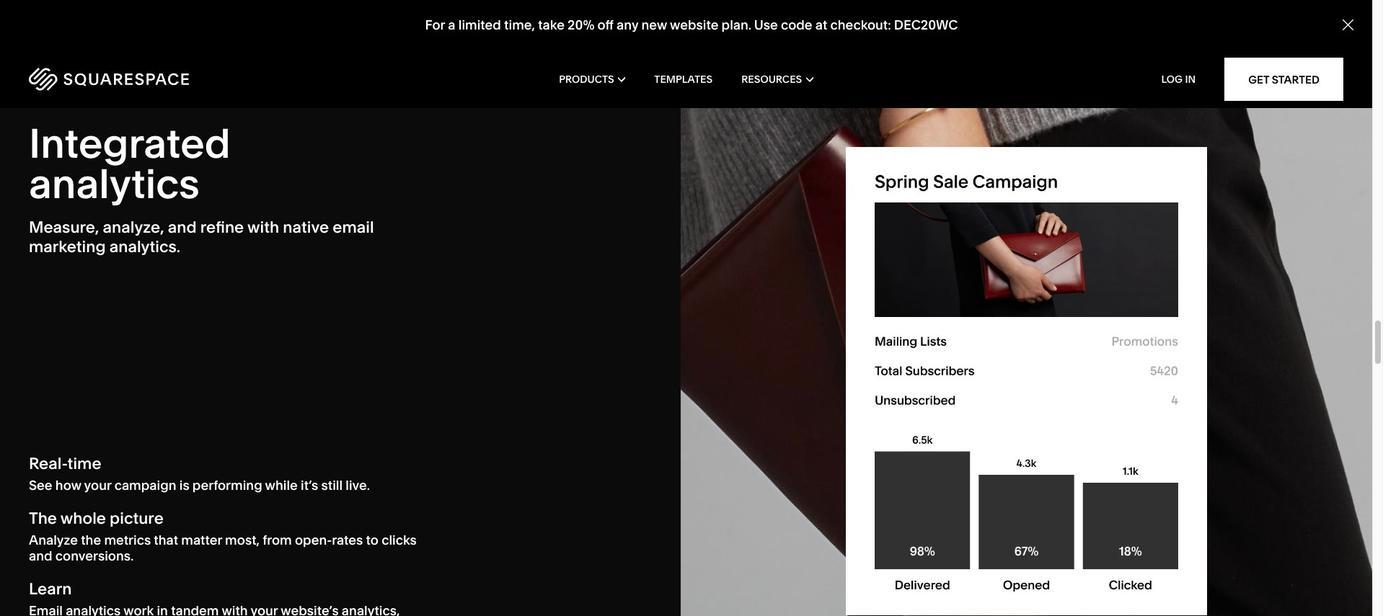 Task type: vqa. For each thing, say whether or not it's contained in the screenshot.
Çimen image at the bottom of the page
no



Task type: locate. For each thing, give the bounding box(es) containing it.
sample rug product site image
[[846, 147, 1207, 616]]

the whole picture analyze the metrics that matter most, from open-rates to clicks and conversions.
[[29, 509, 417, 565]]

0 vertical spatial and
[[168, 218, 197, 237]]

analyze,
[[103, 218, 164, 237]]

dec20wc
[[894, 17, 958, 33]]

with
[[247, 218, 279, 237]]

still
[[321, 478, 343, 494]]

resources button
[[742, 50, 813, 108]]

for
[[425, 17, 445, 33]]

measure,
[[29, 218, 99, 237]]

marketing
[[29, 237, 106, 257]]

metrics
[[104, 533, 151, 549]]

and
[[168, 218, 197, 237], [29, 548, 52, 565]]

your
[[84, 478, 111, 494]]

analytics
[[29, 160, 200, 209]]

real-
[[29, 454, 68, 474]]

use
[[754, 17, 778, 33]]

0 horizontal spatial and
[[29, 548, 52, 565]]

and left the 'refine'
[[168, 218, 197, 237]]

whole
[[60, 509, 106, 529]]

integrated analytics
[[29, 119, 231, 209]]

refine
[[200, 218, 244, 237]]

code
[[781, 17, 813, 33]]

integrated
[[29, 119, 231, 168]]

checkout:
[[831, 17, 891, 33]]

learn
[[29, 580, 72, 599]]

while
[[265, 478, 298, 494]]

the
[[29, 509, 57, 529]]

measure, analyze, and refine with native email marketing analytics.
[[29, 218, 374, 257]]

open-
[[295, 533, 332, 549]]

desktop and mobile email uis selling plants image
[[181, 0, 672, 42]]

performing
[[192, 478, 262, 494]]

and up learn
[[29, 548, 52, 565]]

the
[[81, 533, 101, 549]]

20%
[[568, 17, 595, 33]]

log             in
[[1162, 73, 1196, 86]]

clicks
[[382, 533, 417, 549]]

started
[[1272, 72, 1320, 86]]

1 horizontal spatial and
[[168, 218, 197, 237]]

email
[[333, 218, 374, 237]]

most,
[[225, 533, 260, 549]]

a
[[448, 17, 456, 33]]

log             in link
[[1162, 73, 1196, 86]]

1 vertical spatial and
[[29, 548, 52, 565]]

see
[[29, 478, 52, 494]]



Task type: describe. For each thing, give the bounding box(es) containing it.
picture
[[110, 509, 164, 529]]

products button
[[559, 50, 625, 108]]

resources
[[742, 73, 802, 86]]

analytics.
[[109, 237, 180, 257]]

from
[[263, 533, 292, 549]]

is
[[179, 478, 189, 494]]

templates link
[[654, 50, 713, 108]]

website
[[670, 17, 719, 33]]

for a limited time, take 20% off any new website plan. use code at checkout: dec20wc
[[425, 17, 958, 33]]

time
[[68, 454, 101, 474]]

and inside the measure, analyze, and refine with native email marketing analytics.
[[168, 218, 197, 237]]

rates
[[332, 533, 363, 549]]

native
[[283, 218, 329, 237]]

log
[[1162, 73, 1183, 86]]

real-time see how your campaign is performing while it's still live.
[[29, 454, 370, 494]]

take
[[538, 17, 565, 33]]

get
[[1249, 72, 1270, 86]]

new
[[642, 17, 667, 33]]

it's
[[301, 478, 318, 494]]

get started link
[[1225, 58, 1344, 101]]

at
[[816, 17, 828, 33]]

squarespace logo link
[[29, 68, 292, 91]]

off
[[598, 17, 614, 33]]

templates
[[654, 73, 713, 86]]

campaign
[[114, 478, 176, 494]]

how
[[55, 478, 81, 494]]

that
[[154, 533, 178, 549]]

any
[[617, 17, 639, 33]]

squarespace logo image
[[29, 68, 189, 91]]

conversions.
[[55, 548, 134, 565]]

and inside the whole picture analyze the metrics that matter most, from open-rates to clicks and conversions.
[[29, 548, 52, 565]]

live.
[[346, 478, 370, 494]]

analyze
[[29, 533, 78, 549]]

to
[[366, 533, 379, 549]]

in
[[1185, 73, 1196, 86]]

rug product image
[[681, 100, 1373, 617]]

plan.
[[722, 17, 752, 33]]

products
[[559, 73, 614, 86]]

limited
[[459, 17, 501, 33]]

get started
[[1249, 72, 1320, 86]]

time,
[[504, 17, 535, 33]]

matter
[[181, 533, 222, 549]]



